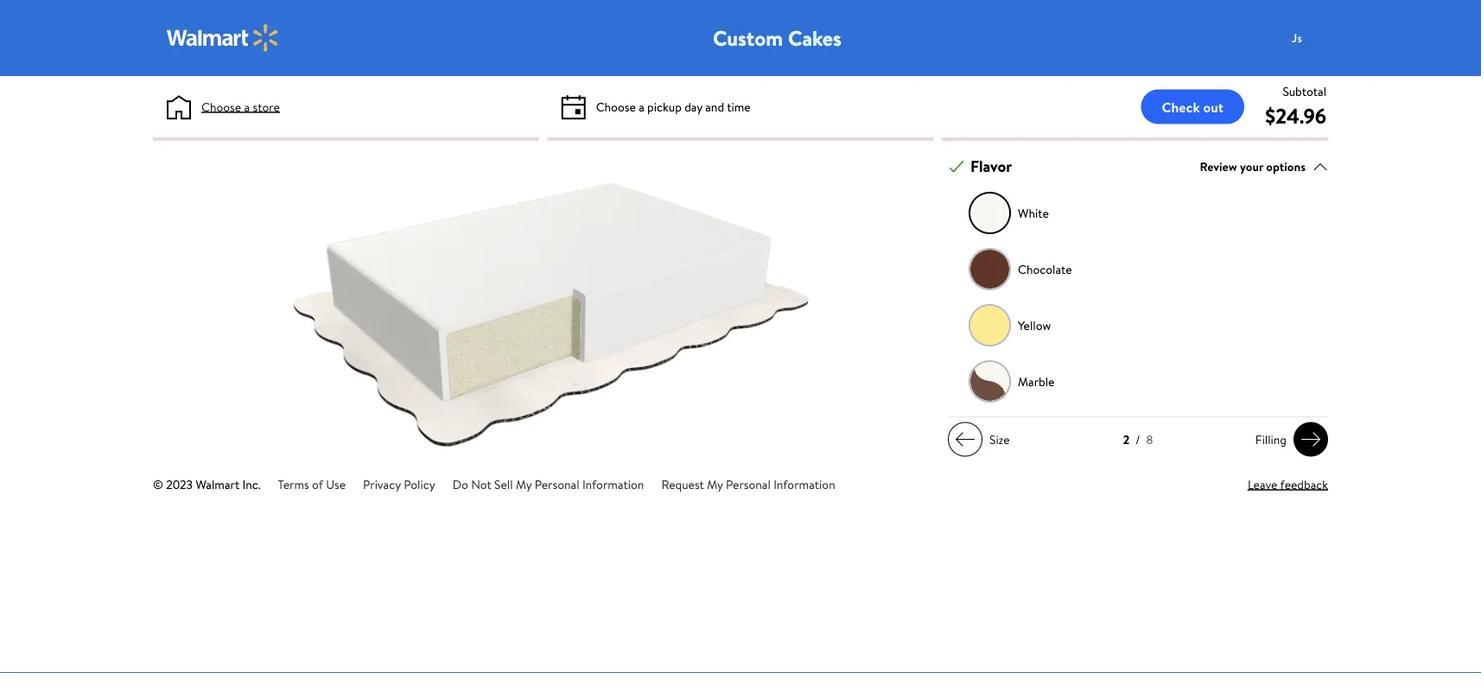 Task type: vqa. For each thing, say whether or not it's contained in the screenshot.
leftmost a
yes



Task type: locate. For each thing, give the bounding box(es) containing it.
subtotal
[[1283, 83, 1327, 99]]

2 a from the left
[[639, 98, 645, 115]]

0 horizontal spatial a
[[244, 98, 250, 115]]

terms
[[278, 476, 309, 493]]

2
[[1124, 432, 1130, 448]]

js
[[1293, 29, 1303, 46]]

0 horizontal spatial my
[[516, 476, 532, 493]]

chocolate
[[1018, 261, 1073, 278]]

1 choose from the left
[[201, 98, 241, 115]]

0 horizontal spatial choose
[[201, 98, 241, 115]]

day
[[685, 98, 703, 115]]

2 / 8
[[1124, 432, 1154, 448]]

back to walmart.com image
[[167, 24, 279, 52]]

choose left store
[[201, 98, 241, 115]]

choose a pickup day and time
[[596, 98, 751, 115]]

1 my from the left
[[516, 476, 532, 493]]

do
[[453, 476, 468, 493]]

choose for choose a store
[[201, 98, 241, 115]]

information
[[583, 476, 644, 493], [774, 476, 836, 493]]

request my personal information link
[[662, 476, 836, 493]]

1 horizontal spatial personal
[[726, 476, 771, 493]]

personal right sell
[[535, 476, 580, 493]]

1 icon for continue arrow image from the left
[[955, 429, 976, 450]]

icon for continue arrow image left size
[[955, 429, 976, 450]]

privacy
[[363, 476, 401, 493]]

my
[[516, 476, 532, 493], [707, 476, 723, 493]]

marble
[[1018, 373, 1055, 390]]

cakes
[[788, 23, 842, 52]]

personal right request
[[726, 476, 771, 493]]

policy
[[404, 476, 435, 493]]

check
[[1162, 97, 1201, 116]]

yellow
[[1018, 317, 1052, 334]]

custom
[[713, 23, 783, 52]]

choose left 'pickup'
[[596, 98, 636, 115]]

1 information from the left
[[583, 476, 644, 493]]

icon for continue arrow image right filling at the bottom of the page
[[1301, 429, 1322, 450]]

1 personal from the left
[[535, 476, 580, 493]]

©
[[153, 476, 163, 493]]

0 horizontal spatial information
[[583, 476, 644, 493]]

a
[[244, 98, 250, 115], [639, 98, 645, 115]]

1 horizontal spatial icon for continue arrow image
[[1301, 429, 1322, 450]]

1 a from the left
[[244, 98, 250, 115]]

your
[[1241, 158, 1264, 175]]

1 horizontal spatial information
[[774, 476, 836, 493]]

and
[[706, 98, 725, 115]]

choose
[[201, 98, 241, 115], [596, 98, 636, 115]]

choose inside 'link'
[[201, 98, 241, 115]]

1 horizontal spatial choose
[[596, 98, 636, 115]]

up arrow image
[[1313, 159, 1329, 174]]

0 horizontal spatial icon for continue arrow image
[[955, 429, 976, 450]]

terms of use
[[278, 476, 346, 493]]

options
[[1267, 158, 1306, 175]]

of
[[312, 476, 323, 493]]

2 choose from the left
[[596, 98, 636, 115]]

time
[[727, 98, 751, 115]]

1 horizontal spatial my
[[707, 476, 723, 493]]

personal
[[535, 476, 580, 493], [726, 476, 771, 493]]

2 icon for continue arrow image from the left
[[1301, 429, 1322, 450]]

do not sell my personal information link
[[453, 476, 644, 493]]

white
[[1018, 205, 1049, 221]]

use
[[326, 476, 346, 493]]

0 horizontal spatial personal
[[535, 476, 580, 493]]

inc.
[[243, 476, 261, 493]]

1 horizontal spatial a
[[639, 98, 645, 115]]

review your options element
[[1200, 157, 1306, 176]]

a left 'pickup'
[[639, 98, 645, 115]]

2023
[[166, 476, 193, 493]]

my right sell
[[516, 476, 532, 493]]

a left store
[[244, 98, 250, 115]]

leave feedback button
[[1248, 476, 1329, 494]]

my right request
[[707, 476, 723, 493]]

$24.96
[[1266, 101, 1327, 130]]

2 personal from the left
[[726, 476, 771, 493]]

icon for continue arrow image
[[955, 429, 976, 450], [1301, 429, 1322, 450]]

a inside 'link'
[[244, 98, 250, 115]]



Task type: describe. For each thing, give the bounding box(es) containing it.
sell
[[495, 476, 513, 493]]

feedback
[[1281, 476, 1329, 493]]

/
[[1136, 432, 1141, 448]]

filling link
[[1249, 422, 1329, 457]]

not
[[471, 476, 492, 493]]

© 2023 walmart inc.
[[153, 476, 261, 493]]

icon for continue arrow image inside filling link
[[1301, 429, 1322, 450]]

check out button
[[1142, 89, 1245, 124]]

size
[[990, 431, 1010, 448]]

filling
[[1256, 431, 1287, 448]]

choose a store
[[201, 98, 280, 115]]

ok image
[[949, 159, 965, 174]]

a for pickup
[[639, 98, 645, 115]]

privacy policy link
[[363, 476, 435, 493]]

2 information from the left
[[774, 476, 836, 493]]

icon for continue arrow image inside size link
[[955, 429, 976, 450]]

size link
[[948, 422, 1017, 457]]

check out
[[1162, 97, 1224, 116]]

store
[[253, 98, 280, 115]]

8
[[1147, 432, 1154, 448]]

js button
[[1280, 21, 1350, 55]]

subtotal $24.96
[[1266, 83, 1327, 130]]

review
[[1200, 158, 1238, 175]]

request my personal information
[[662, 476, 836, 493]]

leave
[[1248, 476, 1278, 493]]

choose a store link
[[201, 98, 280, 116]]

do not sell my personal information
[[453, 476, 644, 493]]

choose for choose a pickup day and time
[[596, 98, 636, 115]]

pickup
[[648, 98, 682, 115]]

privacy policy
[[363, 476, 435, 493]]

flavor
[[971, 156, 1013, 177]]

terms of use link
[[278, 476, 346, 493]]

leave feedback
[[1248, 476, 1329, 493]]

walmart
[[196, 476, 240, 493]]

2 my from the left
[[707, 476, 723, 493]]

review your options link
[[1200, 155, 1329, 178]]

custom cakes
[[713, 23, 842, 52]]

a for store
[[244, 98, 250, 115]]

review your options
[[1200, 158, 1306, 175]]

out
[[1204, 97, 1224, 116]]

request
[[662, 476, 705, 493]]



